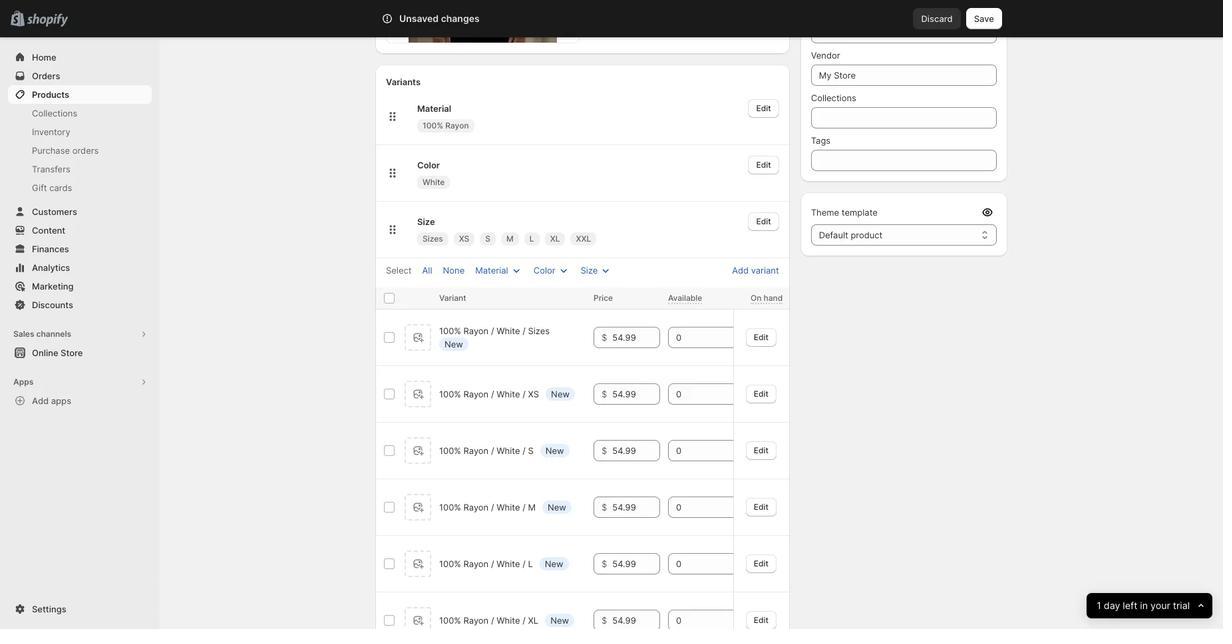 Task type: locate. For each thing, give the bounding box(es) containing it.
4 $ text field from the top
[[613, 497, 660, 518]]

0 horizontal spatial m
[[507, 234, 514, 244]]

0 vertical spatial size
[[417, 217, 435, 227]]

rayon for 100% rayon / white / xl
[[464, 615, 489, 626]]

100% rayon / white / l
[[439, 559, 533, 569]]

finances link
[[8, 240, 152, 258]]

vendor
[[811, 50, 841, 61]]

100% for 100% rayon / white / xs
[[439, 389, 461, 400]]

white up 100% rayon / white / xl on the left of page
[[497, 559, 520, 569]]

rayon for 100% rayon / white / l
[[464, 559, 489, 569]]

1 options element from the top
[[439, 326, 550, 336]]

3 $ text field from the top
[[613, 440, 660, 462]]

size up "price"
[[581, 265, 598, 276]]

white down "material" dropdown button
[[497, 326, 520, 336]]

size button
[[573, 261, 621, 280]]

Product type text field
[[811, 22, 997, 43]]

white down 100% rayon / white / sizes new
[[497, 389, 520, 400]]

add apps button
[[8, 391, 152, 410]]

white inside 100% rayon / white / sizes new
[[497, 326, 520, 336]]

s
[[486, 234, 491, 244], [528, 446, 534, 456]]

add inside add variant button
[[732, 265, 749, 276]]

0 vertical spatial edit button
[[749, 99, 779, 118]]

none
[[443, 265, 465, 276]]

material
[[417, 103, 451, 114], [475, 265, 508, 276]]

3 edit button from the top
[[746, 441, 777, 460]]

options element for 100% rayon / white / xs's edit button
[[439, 389, 539, 400]]

product
[[851, 230, 883, 240]]

5 options element from the top
[[439, 559, 533, 569]]

0 vertical spatial s
[[486, 234, 491, 244]]

0 vertical spatial sizes
[[423, 234, 443, 244]]

edit button for 100% rayon / white / s
[[746, 441, 777, 460]]

5 $ text field from the top
[[613, 553, 660, 575]]

size up 'all'
[[417, 217, 435, 227]]

inventory link
[[8, 122, 152, 141]]

on
[[751, 293, 762, 303]]

size
[[417, 217, 435, 227], [581, 265, 598, 276]]

default product
[[819, 230, 883, 240]]

discounts
[[32, 300, 73, 310]]

1 horizontal spatial sizes
[[528, 326, 550, 336]]

in
[[1140, 599, 1148, 611]]

0 vertical spatial m
[[507, 234, 514, 244]]

$ text field for 100% rayon / white / sizes
[[613, 327, 660, 348]]

options element containing 100% rayon / white / l
[[439, 559, 533, 569]]

white down 100% rayon / white / s
[[497, 502, 520, 513]]

1 $ from the top
[[602, 332, 607, 343]]

1 vertical spatial color
[[534, 265, 556, 276]]

gift
[[32, 182, 47, 193]]

1 horizontal spatial add
[[732, 265, 749, 276]]

m
[[507, 234, 514, 244], [528, 502, 536, 513]]

None number field
[[668, 327, 723, 348], [668, 384, 723, 405], [668, 440, 723, 462], [668, 497, 723, 518], [668, 553, 723, 575], [668, 610, 723, 629], [668, 327, 723, 348], [668, 384, 723, 405], [668, 440, 723, 462], [668, 497, 723, 518], [668, 553, 723, 575], [668, 610, 723, 629]]

options element for 6th edit button from the bottom
[[439, 326, 550, 336]]

$ for 100% rayon / white / m
[[602, 502, 607, 513]]

2 $ text field from the top
[[613, 384, 660, 405]]

default
[[819, 230, 849, 240]]

edit for 100% rayon / white / xs
[[754, 389, 769, 399]]

6 options element from the top
[[439, 615, 539, 626]]

new
[[445, 339, 463, 350], [551, 389, 570, 400], [546, 446, 564, 456], [548, 502, 566, 513], [545, 559, 564, 569], [551, 615, 569, 626]]

sizes inside 100% rayon / white / sizes new
[[528, 326, 550, 336]]

6 $ from the top
[[602, 615, 607, 626]]

options element containing 100% rayon / white / xs
[[439, 389, 539, 400]]

collections link
[[8, 104, 152, 122]]

settings link
[[8, 600, 152, 618]]

options element up the 100% rayon / white / m
[[439, 446, 534, 456]]

/
[[491, 326, 494, 336], [523, 326, 526, 336], [491, 389, 494, 400], [523, 389, 526, 400], [491, 446, 494, 456], [523, 446, 526, 456], [491, 502, 494, 513], [523, 502, 526, 513], [491, 559, 494, 569], [523, 559, 526, 569], [491, 615, 494, 626], [523, 615, 526, 626]]

discard
[[922, 13, 953, 24]]

1 horizontal spatial material
[[475, 265, 508, 276]]

1 vertical spatial xl
[[528, 615, 539, 626]]

color down the 100% rayon on the left top of page
[[417, 160, 440, 171]]

1 vertical spatial s
[[528, 446, 534, 456]]

0 vertical spatial material
[[417, 103, 451, 114]]

rayon inside 100% rayon / white / sizes new
[[464, 326, 489, 336]]

100%
[[423, 121, 443, 131], [439, 326, 461, 336], [439, 389, 461, 400], [439, 446, 461, 456], [439, 502, 461, 513], [439, 559, 461, 569], [439, 615, 461, 626]]

options element containing 100% rayon / white / sizes
[[439, 326, 550, 336]]

0 horizontal spatial xs
[[459, 234, 470, 244]]

options element down 100% rayon / white / s
[[439, 502, 536, 513]]

variants
[[386, 77, 421, 87]]

3 options element from the top
[[439, 446, 534, 456]]

3 $ from the top
[[602, 446, 607, 456]]

0 horizontal spatial collections
[[32, 108, 77, 118]]

$ text field for 100% rayon / white / s
[[613, 440, 660, 462]]

100% for 100% rayon / white / m
[[439, 502, 461, 513]]

orders link
[[8, 67, 152, 85]]

1 horizontal spatial collections
[[811, 93, 857, 103]]

add inside add apps "button"
[[32, 395, 49, 406]]

color
[[417, 160, 440, 171], [534, 265, 556, 276]]

2 $ from the top
[[602, 389, 607, 400]]

your
[[1151, 599, 1171, 611]]

100% rayon / white / xs
[[439, 389, 539, 400]]

edit for 100% rayon / white / l
[[754, 558, 769, 568]]

2 options element from the top
[[439, 389, 539, 400]]

white down 100% rayon / white / xs
[[497, 446, 520, 456]]

1 horizontal spatial xl
[[550, 234, 560, 244]]

collections up inventory in the left of the page
[[32, 108, 77, 118]]

1 horizontal spatial m
[[528, 502, 536, 513]]

add left variant
[[732, 265, 749, 276]]

6 edit button from the top
[[746, 611, 777, 629]]

white
[[423, 177, 445, 187], [497, 326, 520, 336], [497, 389, 520, 400], [497, 446, 520, 456], [497, 502, 520, 513], [497, 559, 520, 569], [497, 615, 520, 626]]

0 horizontal spatial material
[[417, 103, 451, 114]]

1 horizontal spatial xs
[[528, 389, 539, 400]]

xxl
[[576, 234, 591, 244]]

home link
[[8, 48, 152, 67]]

Collections text field
[[811, 107, 997, 128]]

100% for 100% rayon / white / xl
[[439, 615, 461, 626]]

4 edit button from the top
[[746, 498, 777, 516]]

purchase
[[32, 145, 70, 156]]

4 options element from the top
[[439, 502, 536, 513]]

on hand
[[751, 293, 783, 303]]

4 $ from the top
[[602, 502, 607, 513]]

collections
[[811, 93, 857, 103], [32, 108, 77, 118]]

collections down vendor
[[811, 93, 857, 103]]

material inside "material" dropdown button
[[475, 265, 508, 276]]

add apps
[[32, 395, 71, 406]]

100% inside 100% rayon / white / sizes new
[[439, 326, 461, 336]]

sizes up all button
[[423, 234, 443, 244]]

edit for 100% rayon / white / m
[[754, 502, 769, 512]]

options element containing 100% rayon / white / xl
[[439, 615, 539, 626]]

5 $ from the top
[[602, 559, 607, 569]]

0 horizontal spatial size
[[417, 217, 435, 227]]

0 horizontal spatial color
[[417, 160, 440, 171]]

0 horizontal spatial add
[[32, 395, 49, 406]]

options element for 100% rayon / white / l edit button
[[439, 559, 533, 569]]

options element containing 100% rayon / white / s
[[439, 446, 534, 456]]

1 horizontal spatial size
[[581, 265, 598, 276]]

xl
[[550, 234, 560, 244], [528, 615, 539, 626]]

options element
[[439, 326, 550, 336], [439, 389, 539, 400], [439, 446, 534, 456], [439, 502, 536, 513], [439, 559, 533, 569], [439, 615, 539, 626]]

purchase orders link
[[8, 141, 152, 160]]

add
[[732, 265, 749, 276], [32, 395, 49, 406]]

all button
[[414, 261, 440, 280]]

options element up 100% rayon / white / s
[[439, 389, 539, 400]]

new for 100% rayon / white / m
[[548, 502, 566, 513]]

left
[[1123, 599, 1138, 611]]

1 vertical spatial size
[[581, 265, 598, 276]]

$ for 100% rayon / white / sizes
[[602, 332, 607, 343]]

rayon
[[446, 121, 469, 131], [464, 326, 489, 336], [464, 389, 489, 400], [464, 446, 489, 456], [464, 502, 489, 513], [464, 559, 489, 569], [464, 615, 489, 626]]

material up the 100% rayon on the left top of page
[[417, 103, 451, 114]]

0 vertical spatial xs
[[459, 234, 470, 244]]

purchase orders
[[32, 145, 99, 156]]

color button
[[526, 261, 578, 280]]

white down 100% rayon / white / l
[[497, 615, 520, 626]]

options element down 100% rayon / white / l
[[439, 615, 539, 626]]

3 edit button from the top
[[749, 213, 779, 231]]

l
[[530, 234, 534, 244], [528, 559, 533, 569]]

1 edit button from the top
[[746, 328, 777, 347]]

1 vertical spatial edit button
[[749, 156, 779, 175]]

options element down the 100% rayon / white / m
[[439, 559, 533, 569]]

finances
[[32, 244, 69, 254]]

0 vertical spatial add
[[732, 265, 749, 276]]

$ for 100% rayon / white / xl
[[602, 615, 607, 626]]

1 vertical spatial sizes
[[528, 326, 550, 336]]

color right "material" dropdown button
[[534, 265, 556, 276]]

sales channels
[[13, 329, 71, 339]]

sizes
[[423, 234, 443, 244], [528, 326, 550, 336]]

0 vertical spatial collections
[[811, 93, 857, 103]]

1 edit button from the top
[[749, 99, 779, 118]]

edit button for 100% rayon / white / xs
[[746, 385, 777, 403]]

add left the apps
[[32, 395, 49, 406]]

100% rayon / white / xl
[[439, 615, 539, 626]]

edit button for 100% rayon / white / m
[[746, 498, 777, 516]]

0 vertical spatial color
[[417, 160, 440, 171]]

$ text field
[[613, 610, 660, 629]]

edit button for 100% rayon / white / l
[[746, 554, 777, 573]]

2 edit button from the top
[[749, 156, 779, 175]]

1 vertical spatial collections
[[32, 108, 77, 118]]

5 edit button from the top
[[746, 554, 777, 573]]

1 vertical spatial material
[[475, 265, 508, 276]]

0 horizontal spatial xl
[[528, 615, 539, 626]]

rayon for 100% rayon / white / sizes new
[[464, 326, 489, 336]]

marketing
[[32, 281, 74, 292]]

online store button
[[0, 343, 160, 362]]

new for 100% rayon / white / xs
[[551, 389, 570, 400]]

2 edit button from the top
[[746, 385, 777, 403]]

customers
[[32, 206, 77, 217]]

1 $ text field from the top
[[613, 327, 660, 348]]

1 vertical spatial xs
[[528, 389, 539, 400]]

$ text field
[[613, 327, 660, 348], [613, 384, 660, 405], [613, 440, 660, 462], [613, 497, 660, 518], [613, 553, 660, 575]]

options element containing 100% rayon / white / m
[[439, 502, 536, 513]]

size inside size 'dropdown button'
[[581, 265, 598, 276]]

options element for 100% rayon / white / m edit button
[[439, 502, 536, 513]]

material right none button in the top left of the page
[[475, 265, 508, 276]]

search
[[441, 13, 469, 24]]

options element down "variant" on the left of the page
[[439, 326, 550, 336]]

products
[[32, 89, 69, 100]]

xs
[[459, 234, 470, 244], [528, 389, 539, 400]]

1 vertical spatial add
[[32, 395, 49, 406]]

white down the 100% rayon on the left top of page
[[423, 177, 445, 187]]

hand
[[764, 293, 783, 303]]

sizes down color dropdown button
[[528, 326, 550, 336]]

2 vertical spatial edit button
[[749, 213, 779, 231]]

1 horizontal spatial color
[[534, 265, 556, 276]]

marketing link
[[8, 277, 152, 296]]



Task type: describe. For each thing, give the bounding box(es) containing it.
100% rayon / white / m
[[439, 502, 536, 513]]

select
[[386, 265, 412, 276]]

add variant button
[[724, 259, 787, 282]]

white for 100% rayon / white / l
[[497, 559, 520, 569]]

white for 100% rayon / white / sizes new
[[497, 326, 520, 336]]

online store link
[[8, 343, 152, 362]]

add variant
[[732, 265, 779, 276]]

all
[[422, 265, 432, 276]]

content link
[[8, 221, 152, 240]]

variant
[[751, 265, 779, 276]]

new inside 100% rayon / white / sizes new
[[445, 339, 463, 350]]

edit for 100% rayon / white / sizes
[[754, 332, 769, 342]]

1 day left in your trial
[[1097, 599, 1190, 611]]

1 horizontal spatial s
[[528, 446, 534, 456]]

new for 100% rayon / white / xl
[[551, 615, 569, 626]]

template
[[842, 207, 878, 218]]

changes
[[441, 13, 480, 24]]

$ text field for 100% rayon / white / m
[[613, 497, 660, 518]]

analytics
[[32, 262, 70, 273]]

100% rayon / white / sizes new
[[439, 326, 550, 350]]

1
[[1097, 599, 1101, 611]]

0 vertical spatial l
[[530, 234, 534, 244]]

sales
[[13, 329, 34, 339]]

transfers link
[[8, 160, 152, 178]]

edit for 100% rayon / white / xl
[[754, 615, 769, 625]]

theme template
[[811, 207, 878, 218]]

100% for 100% rayon / white / l
[[439, 559, 461, 569]]

options element for edit button related to 100% rayon / white / xl
[[439, 615, 539, 626]]

color inside dropdown button
[[534, 265, 556, 276]]

new for 100% rayon / white / l
[[545, 559, 564, 569]]

search button
[[419, 8, 805, 29]]

cards
[[49, 182, 72, 193]]

$ text field for 100% rayon / white / xs
[[613, 384, 660, 405]]

orders
[[72, 145, 99, 156]]

1 day left in your trial button
[[1087, 593, 1213, 618]]

apps
[[13, 377, 33, 387]]

$ text field for 100% rayon / white / l
[[613, 553, 660, 575]]

100% rayon
[[423, 121, 469, 131]]

home
[[32, 52, 56, 63]]

white for 100% rayon / white / xl
[[497, 615, 520, 626]]

add for add apps
[[32, 395, 49, 406]]

1 vertical spatial m
[[528, 502, 536, 513]]

material button
[[467, 261, 531, 280]]

transfers
[[32, 164, 70, 174]]

$ for 100% rayon / white / s
[[602, 446, 607, 456]]

$ for 100% rayon / white / l
[[602, 559, 607, 569]]

edit button for material
[[749, 99, 779, 118]]

apps
[[51, 395, 71, 406]]

rayon for 100% rayon / white / s
[[464, 446, 489, 456]]

gift cards link
[[8, 178, 152, 197]]

unsaved
[[399, 13, 439, 24]]

rayon for 100% rayon
[[446, 121, 469, 131]]

edit button for color
[[749, 156, 779, 175]]

1 vertical spatial l
[[528, 559, 533, 569]]

edit button for 100% rayon / white / xl
[[746, 611, 777, 629]]

gift cards
[[32, 182, 72, 193]]

0 horizontal spatial sizes
[[423, 234, 443, 244]]

inventory
[[32, 126, 70, 137]]

100% for 100% rayon
[[423, 121, 443, 131]]

100% for 100% rayon / white / s
[[439, 446, 461, 456]]

channels
[[36, 329, 71, 339]]

analytics link
[[8, 258, 152, 277]]

none button
[[435, 261, 473, 280]]

100% rayon / white / s
[[439, 446, 534, 456]]

available
[[668, 293, 703, 303]]

0 horizontal spatial s
[[486, 234, 491, 244]]

white for 100% rayon / white / s
[[497, 446, 520, 456]]

save
[[974, 13, 995, 24]]

save button
[[966, 8, 1003, 29]]

edit button for size
[[749, 213, 779, 231]]

shopify image
[[27, 14, 68, 27]]

white for 100% rayon / white / m
[[497, 502, 520, 513]]

apps button
[[8, 373, 152, 391]]

products link
[[8, 85, 152, 104]]

options element for 100% rayon / white / s edit button
[[439, 446, 534, 456]]

rayon for 100% rayon / white / m
[[464, 502, 489, 513]]

discounts link
[[8, 296, 152, 314]]

sales channels button
[[8, 325, 152, 343]]

tags
[[811, 135, 831, 146]]

theme
[[811, 207, 840, 218]]

Tags text field
[[811, 150, 997, 171]]

$ for 100% rayon / white / xs
[[602, 389, 607, 400]]

content
[[32, 225, 65, 236]]

Vendor text field
[[811, 65, 997, 86]]

edit for 100% rayon / white / s
[[754, 445, 769, 455]]

price
[[594, 293, 613, 303]]

white for 100% rayon / white / xs
[[497, 389, 520, 400]]

new for 100% rayon / white / s
[[546, 446, 564, 456]]

online store
[[32, 347, 83, 358]]

add for add variant
[[732, 265, 749, 276]]

trial
[[1173, 599, 1190, 611]]

rayon for 100% rayon / white / xs
[[464, 389, 489, 400]]

0 vertical spatial xl
[[550, 234, 560, 244]]

customers link
[[8, 202, 152, 221]]

discard button
[[914, 8, 961, 29]]

unsaved changes
[[399, 13, 480, 24]]

store
[[61, 347, 83, 358]]

online
[[32, 347, 58, 358]]

settings
[[32, 604, 66, 614]]

variant
[[439, 293, 466, 303]]

day
[[1104, 599, 1120, 611]]

100% for 100% rayon / white / sizes new
[[439, 326, 461, 336]]

orders
[[32, 71, 60, 81]]



Task type: vqa. For each thing, say whether or not it's contained in the screenshot.
the bottom XS
yes



